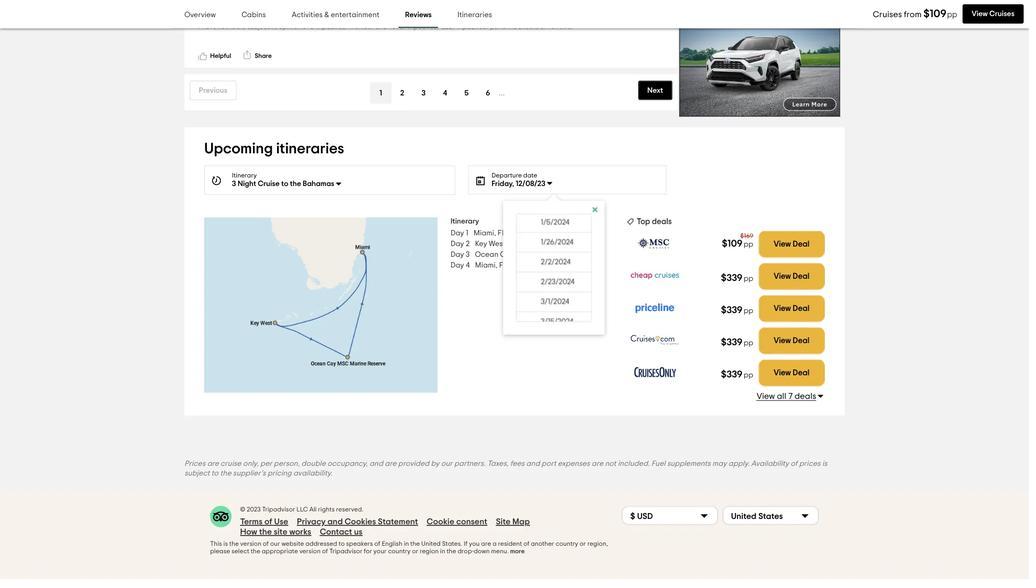 Task type: describe. For each thing, give the bounding box(es) containing it.
0 vertical spatial to
[[281, 180, 289, 188]]

the map for this itinerary is not available at this time. image
[[204, 218, 438, 393]]

statement
[[378, 518, 418, 527]]

may
[[713, 460, 727, 468]]

consent
[[457, 518, 488, 527]]

english
[[382, 541, 403, 548]]

by
[[431, 460, 440, 468]]

4 link
[[435, 83, 456, 104]]

the inside site map how the site works
[[259, 528, 272, 537]]

2 cruises from the left
[[990, 10, 1015, 18]]

© 2023 tripadvisor llc all rights reserved.
[[240, 507, 364, 513]]

all
[[778, 392, 787, 401]]

menu.
[[492, 549, 509, 555]]

0 vertical spatial $109
[[924, 9, 947, 19]]

united inside "popup button"
[[732, 512, 757, 521]]

expenses
[[558, 460, 590, 468]]

terms of use
[[240, 518, 289, 527]]

4 view deal from the top
[[774, 337, 810, 345]]

availability.
[[294, 470, 333, 478]]

overview link
[[178, 3, 222, 28]]

bahamas
[[303, 180, 335, 188]]

ocean
[[475, 251, 499, 259]]

resident
[[498, 541, 523, 548]]

cookie consent button
[[427, 517, 488, 527]]

0 vertical spatial florida,
[[498, 230, 525, 237]]

united down marine at right top
[[528, 262, 550, 269]]

tripadvisor up the use
[[262, 507, 295, 513]]

itinerary day​​ 1 miami, florida, united states day​​ 2 key west, florida, united states day​​ 3 ocean cay msc marine reserve day​​ 4 miami, florida, united states
[[451, 218, 587, 269]]

cabins
[[242, 12, 266, 19]]

key
[[475, 240, 488, 248]]

you
[[469, 541, 480, 548]]

tripadvisor down activities & entertainment
[[315, 24, 349, 30]]

cruises from $109 pp
[[874, 9, 958, 19]]

4 $339 pp from the top
[[722, 370, 754, 380]]

3 $339 pp from the top
[[722, 338, 754, 347]]

site
[[496, 518, 511, 527]]

reviews
[[405, 12, 432, 19]]

of inside prices are cruise only, per person, double occupancy, and are provided by our partners. taxes, fees and port expenses are not included. fuel supplements may apply. availability of prices is subject to the supplier's pricing availability.
[[791, 460, 798, 468]]

states left if
[[442, 541, 461, 548]]

map
[[513, 518, 530, 527]]

1 $339 from the top
[[722, 273, 743, 283]]

the right select
[[251, 549, 260, 555]]

cruise
[[258, 180, 280, 188]]

provided
[[398, 460, 430, 468]]

is inside prices are cruise only, per person, double occupancy, and are provided by our partners. taxes, fees and port expenses are not included. fuel supplements may apply. availability of prices is subject to the supplier's pricing availability.
[[823, 460, 828, 468]]

per
[[260, 460, 272, 468]]

$ usd
[[631, 512, 654, 521]]

use
[[274, 518, 289, 527]]

rights
[[318, 507, 335, 513]]

of up your
[[375, 541, 381, 548]]

subject
[[185, 470, 210, 478]]

of down the reviews
[[400, 24, 406, 30]]

united up region
[[422, 541, 441, 548]]

this is the version of our website addressed to speakers of english in the united states
[[210, 541, 461, 548]]

view cruises
[[973, 10, 1015, 18]]

4 day​​ from the top
[[451, 262, 464, 269]]

states up 1/26/2024 at the top right
[[551, 230, 572, 237]]

performs
[[491, 24, 517, 30]]

0 horizontal spatial or
[[412, 549, 419, 555]]

supplier's
[[233, 470, 266, 478]]

fees
[[511, 460, 525, 468]]

person,
[[274, 460, 300, 468]]

how
[[240, 528, 257, 537]]

availability
[[752, 460, 790, 468]]

taxes,
[[488, 460, 509, 468]]

top deals
[[637, 218, 672, 226]]

&
[[325, 12, 329, 19]]

0 vertical spatial a
[[310, 24, 314, 30]]

0 horizontal spatial not
[[389, 24, 398, 30]]

6 link
[[478, 83, 499, 104]]

6
[[486, 90, 491, 97]]

tripadvisor down the itineraries
[[456, 24, 489, 30]]

are inside . if you are a resident of another country or region, please select the appropriate version of tripadvisor for your country or region in the drop-down menu.
[[481, 541, 492, 548]]

reviews.
[[549, 24, 573, 30]]

and up contact
[[328, 518, 343, 527]]

2 $339 pp from the top
[[722, 306, 754, 315]]

upcoming
[[204, 142, 273, 157]]

3 deal from the top
[[793, 305, 810, 313]]

departure
[[492, 173, 522, 179]]

4 deal from the top
[[793, 337, 810, 345]]

opinion
[[279, 24, 301, 30]]

prices
[[185, 460, 206, 468]]

overview
[[185, 12, 216, 19]]

cruises inside cruises from $109 pp
[[874, 10, 903, 19]]

of up more
[[524, 541, 530, 548]]

2 day​​ from the top
[[451, 240, 464, 248]]

itinerary for itinerary
[[232, 173, 257, 179]]

activities & entertainment link
[[286, 3, 386, 28]]

. if you are a resident of another country or region, please select the appropriate version of tripadvisor for your country or region in the drop-down menu.
[[210, 541, 608, 555]]

pp inside cruises from $109 pp
[[948, 11, 958, 19]]

privacy and cookies statement link
[[297, 517, 418, 527]]

checks
[[518, 24, 539, 30]]

top
[[637, 218, 651, 226]]

this for this is the version of our website addressed to speakers of english in the united states
[[210, 541, 222, 548]]

more button
[[511, 548, 525, 556]]

5 view deal from the top
[[774, 369, 810, 377]]

helpful
[[210, 53, 231, 60]]

are left cruise
[[207, 460, 219, 468]]

activities & entertainment
[[292, 12, 380, 19]]

partners.
[[455, 460, 486, 468]]

in inside . if you are a resident of another country or region, please select the appropriate version of tripadvisor for your country or region in the drop-down menu.
[[440, 549, 446, 555]]

1 horizontal spatial is
[[231, 24, 235, 30]]

double
[[302, 460, 326, 468]]

0 vertical spatial deals
[[652, 218, 672, 226]]

view all 7 deals
[[757, 392, 817, 401]]

3 day​​ from the top
[[451, 251, 464, 259]]

cruise
[[221, 460, 241, 468]]

3 night cruise to the bahamas
[[232, 180, 335, 188]]

1 vertical spatial miami,
[[475, 262, 498, 269]]

privacy and cookies statement
[[297, 518, 418, 527]]

0 vertical spatial in
[[404, 541, 409, 548]]

1 day​​ from the top
[[451, 230, 464, 237]]

subjective
[[248, 24, 278, 30]]

member
[[350, 24, 374, 30]]

llc
[[297, 507, 308, 513]]

cookies
[[345, 518, 376, 527]]

are right expenses at the right bottom of page
[[592, 460, 604, 468]]

2/2/2024
[[541, 259, 571, 266]]

terms of use link
[[240, 517, 289, 527]]

this for this review is the subjective opinion of a tripadvisor member and not of tripadvisor llc. tripadvisor performs checks on reviews.
[[197, 24, 209, 30]]

3 for 3
[[422, 90, 426, 97]]

1 horizontal spatial or
[[580, 541, 586, 548]]



Task type: vqa. For each thing, say whether or not it's contained in the screenshot.
search field
no



Task type: locate. For each thing, give the bounding box(es) containing it.
$169 $109 pp
[[723, 233, 754, 249]]

5 deal from the top
[[793, 369, 810, 377]]

3 left night
[[232, 180, 236, 188]]

drop-
[[458, 549, 474, 555]]

tripadvisor down the reviews
[[407, 24, 440, 30]]

1 vertical spatial country
[[388, 549, 411, 555]]

1 vertical spatial our
[[270, 541, 280, 548]]

contact us link
[[320, 527, 363, 538]]

1 vertical spatial 2
[[466, 240, 470, 248]]

not left reviews link
[[389, 24, 398, 30]]

in right region
[[440, 549, 446, 555]]

not inside prices are cruise only, per person, double occupancy, and are provided by our partners. taxes, fees and port expenses are not included. fuel supplements may apply. availability of prices is subject to the supplier's pricing availability.
[[606, 460, 617, 468]]

view
[[973, 10, 989, 18], [774, 241, 792, 249], [774, 273, 792, 281], [774, 305, 792, 313], [774, 337, 792, 345], [774, 369, 792, 377], [757, 392, 776, 401]]

united down apply.
[[732, 512, 757, 521]]

1 vertical spatial a
[[493, 541, 497, 548]]

2 left key
[[466, 240, 470, 248]]

0 vertical spatial 1
[[380, 90, 382, 97]]

the left the drop-
[[447, 549, 457, 555]]

©
[[240, 507, 245, 513]]

2 vertical spatial is
[[224, 541, 228, 548]]

1 vertical spatial version
[[300, 549, 321, 555]]

region,
[[588, 541, 608, 548]]

0 horizontal spatial deals
[[652, 218, 672, 226]]

1 horizontal spatial this
[[210, 541, 222, 548]]

msc
[[516, 251, 532, 259]]

0 horizontal spatial 3
[[232, 180, 236, 188]]

3/15/2024
[[541, 318, 574, 326]]

please
[[210, 549, 230, 555]]

2/23/2024
[[541, 279, 575, 286]]

0 horizontal spatial country
[[388, 549, 411, 555]]

1 horizontal spatial in
[[440, 549, 446, 555]]

4 $339 from the top
[[722, 370, 743, 380]]

states up reserve
[[562, 240, 584, 248]]

next
[[648, 87, 664, 95]]

1 horizontal spatial 3
[[422, 90, 426, 97]]

terms
[[240, 518, 263, 527]]

0 horizontal spatial a
[[310, 24, 314, 30]]

pp inside $169 $109 pp
[[744, 241, 754, 248]]

a
[[310, 24, 314, 30], [493, 541, 497, 548]]

miami, down ocean
[[475, 262, 498, 269]]

and right the member
[[376, 24, 387, 30]]

are up down
[[481, 541, 492, 548]]

1 horizontal spatial cruises
[[990, 10, 1015, 18]]

1 inside the itinerary day​​ 1 miami, florida, united states day​​ 2 key west, florida, united states day​​ 3 ocean cay msc marine reserve day​​ 4 miami, florida, united states
[[466, 230, 469, 237]]

0 vertical spatial not
[[389, 24, 398, 30]]

1 vertical spatial deals
[[795, 392, 817, 401]]

port
[[542, 460, 557, 468]]

0 horizontal spatial our
[[270, 541, 280, 548]]

in right 'english'
[[404, 541, 409, 548]]

1 vertical spatial not
[[606, 460, 617, 468]]

not
[[389, 24, 398, 30], [606, 460, 617, 468]]

itinerary up night
[[232, 173, 257, 179]]

united
[[526, 230, 549, 237], [538, 240, 560, 248], [528, 262, 550, 269], [732, 512, 757, 521], [422, 541, 441, 548]]

states down reserve
[[552, 262, 574, 269]]

our right by
[[441, 460, 453, 468]]

is right review
[[231, 24, 235, 30]]

cabins link
[[235, 3, 273, 28]]

2 inside 2 link
[[401, 90, 405, 97]]

1 horizontal spatial a
[[493, 541, 497, 548]]

of up how the site works link at the bottom of page
[[265, 518, 273, 527]]

country
[[556, 541, 579, 548], [388, 549, 411, 555]]

2 vertical spatial florida,
[[500, 262, 526, 269]]

0 horizontal spatial 2
[[401, 90, 405, 97]]

2023
[[247, 507, 261, 513]]

next link
[[639, 81, 673, 100]]

advertisement region
[[680, 0, 841, 117]]

1 vertical spatial miami, florida, united states link
[[475, 260, 574, 271]]

miami, up key
[[474, 230, 496, 237]]

1 view deal from the top
[[774, 241, 810, 249]]

speakers
[[346, 541, 373, 548]]

itinerary
[[232, 173, 257, 179], [451, 218, 480, 225]]

0 vertical spatial country
[[556, 541, 579, 548]]

pp
[[948, 11, 958, 19], [744, 241, 754, 248], [744, 275, 754, 283], [744, 307, 754, 315], [744, 339, 754, 347], [744, 372, 754, 379]]

1 horizontal spatial country
[[556, 541, 579, 548]]

0 horizontal spatial 1
[[380, 90, 382, 97]]

the up region
[[411, 541, 420, 548]]

and right fees
[[527, 460, 540, 468]]

version down how at bottom left
[[240, 541, 262, 548]]

5 link
[[456, 83, 478, 104]]

1 $339 pp from the top
[[722, 273, 754, 283]]

2 horizontal spatial is
[[823, 460, 828, 468]]

occupancy,
[[328, 460, 368, 468]]

or
[[580, 541, 586, 548], [412, 549, 419, 555]]

2 horizontal spatial 3
[[466, 251, 470, 259]]

contact
[[320, 528, 352, 537]]

1 vertical spatial or
[[412, 549, 419, 555]]

0 vertical spatial version
[[240, 541, 262, 548]]

the down cruise
[[220, 470, 231, 478]]

0 horizontal spatial in
[[404, 541, 409, 548]]

0 horizontal spatial itinerary
[[232, 173, 257, 179]]

departure date friday, 12/08/23
[[492, 173, 546, 188]]

0 horizontal spatial 4
[[443, 90, 448, 97]]

version inside . if you are a resident of another country or region, please select the appropriate version of tripadvisor for your country or region in the drop-down menu.
[[300, 549, 321, 555]]

us
[[354, 528, 363, 537]]

a inside . if you are a resident of another country or region, please select the appropriate version of tripadvisor for your country or region in the drop-down menu.
[[493, 541, 497, 548]]

0 vertical spatial itinerary
[[232, 173, 257, 179]]

0 vertical spatial is
[[231, 24, 235, 30]]

1/26/2024
[[541, 239, 574, 246]]

cookie
[[427, 518, 455, 527]]

entertainment
[[331, 12, 380, 19]]

itineraries
[[276, 142, 344, 157]]

3 $339 from the top
[[722, 338, 743, 347]]

this
[[197, 24, 209, 30], [210, 541, 222, 548]]

0 vertical spatial 3
[[422, 90, 426, 97]]

1 deal from the top
[[793, 241, 810, 249]]

1 vertical spatial itinerary
[[451, 218, 480, 225]]

reserved.
[[336, 507, 364, 513]]

is right prices
[[823, 460, 828, 468]]

1 horizontal spatial 4
[[466, 262, 470, 269]]

the
[[237, 24, 246, 30], [290, 180, 301, 188], [220, 470, 231, 478], [259, 528, 272, 537], [229, 541, 239, 548], [411, 541, 420, 548], [251, 549, 260, 555], [447, 549, 457, 555]]

in
[[404, 541, 409, 548], [440, 549, 446, 555]]

2 deal from the top
[[793, 273, 810, 281]]

miami, florida, united states link up msc
[[474, 228, 572, 239]]

on
[[540, 24, 548, 30]]

supplements
[[668, 460, 711, 468]]

0 vertical spatial 4
[[443, 90, 448, 97]]

2 horizontal spatial to
[[339, 541, 345, 548]]

$
[[631, 512, 636, 521]]

and right occupancy,
[[370, 460, 383, 468]]

3 view deal from the top
[[774, 305, 810, 313]]

version down 'addressed'
[[300, 549, 321, 555]]

miami, florida, united states link for 4
[[475, 260, 574, 271]]

3 for 3 night cruise to the bahamas
[[232, 180, 236, 188]]

the inside prices are cruise only, per person, double occupancy, and are provided by our partners. taxes, fees and port expenses are not included. fuel supplements may apply. availability of prices is subject to the supplier's pricing availability.
[[220, 470, 231, 478]]

appropriate
[[262, 549, 298, 555]]

2 view deal from the top
[[774, 273, 810, 281]]

1 horizontal spatial not
[[606, 460, 617, 468]]

1 vertical spatial florida,
[[509, 240, 536, 248]]

deals
[[652, 218, 672, 226], [795, 392, 817, 401]]

of down how the site works link at the bottom of page
[[263, 541, 269, 548]]

a up menu.
[[493, 541, 497, 548]]

0 vertical spatial our
[[441, 460, 453, 468]]

itinerary inside the itinerary day​​ 1 miami, florida, united states day​​ 2 key west, florida, united states day​​ 3 ocean cay msc marine reserve day​​ 4 miami, florida, united states
[[451, 218, 480, 225]]

1 horizontal spatial itinerary
[[451, 218, 480, 225]]

0 horizontal spatial to
[[212, 470, 219, 478]]

another
[[531, 541, 555, 548]]

reviews link
[[399, 3, 439, 28]]

1 vertical spatial in
[[440, 549, 446, 555]]

0 horizontal spatial cruises
[[874, 10, 903, 19]]

is up the please
[[224, 541, 228, 548]]

the down "terms of use" link
[[259, 528, 272, 537]]

fuel
[[652, 460, 666, 468]]

1 vertical spatial to
[[212, 470, 219, 478]]

2 left 3 link
[[401, 90, 405, 97]]

3 right 2 link
[[422, 90, 426, 97]]

2 vertical spatial 3
[[466, 251, 470, 259]]

1 horizontal spatial $109
[[924, 9, 947, 19]]

site
[[274, 528, 288, 537]]

site map link
[[496, 517, 530, 527]]

of down activities
[[303, 24, 309, 30]]

our up appropriate
[[270, 541, 280, 548]]

this down overview
[[197, 24, 209, 30]]

florida, down cay in the left top of the page
[[500, 262, 526, 269]]

1 vertical spatial 4
[[466, 262, 470, 269]]

activities
[[292, 12, 323, 19]]

tripadvisor inside . if you are a resident of another country or region, please select the appropriate version of tripadvisor for your country or region in the drop-down menu.
[[330, 549, 363, 555]]

2 link
[[392, 83, 413, 104]]

1 horizontal spatial our
[[441, 460, 453, 468]]

2 inside the itinerary day​​ 1 miami, florida, united states day​​ 2 key west, florida, united states day​​ 3 ocean cay msc marine reserve day​​ 4 miami, florida, united states
[[466, 240, 470, 248]]

1 vertical spatial this
[[210, 541, 222, 548]]

cay
[[501, 251, 515, 259]]

$109 inside $169 $109 pp
[[723, 239, 743, 249]]

1 horizontal spatial to
[[281, 180, 289, 188]]

2
[[401, 90, 405, 97], [466, 240, 470, 248]]

country down 'english'
[[388, 549, 411, 555]]

addressed
[[306, 541, 338, 548]]

0 vertical spatial or
[[580, 541, 586, 548]]

west,
[[489, 240, 508, 248]]

miami, florida, united states link for 1
[[474, 228, 572, 239]]

miami, florida, united states link down msc
[[475, 260, 574, 271]]

1 vertical spatial is
[[823, 460, 828, 468]]

itinerary up key
[[451, 218, 480, 225]]

select
[[232, 549, 249, 555]]

all
[[310, 507, 317, 513]]

7
[[789, 392, 793, 401]]

united up marine at right top
[[538, 240, 560, 248]]

states down availability
[[759, 512, 784, 521]]

florida, up msc
[[509, 240, 536, 248]]

cookie consent
[[427, 518, 488, 527]]

deals right top
[[652, 218, 672, 226]]

country right another
[[556, 541, 579, 548]]

florida, up the west,
[[498, 230, 525, 237]]

are
[[207, 460, 219, 468], [385, 460, 397, 468], [592, 460, 604, 468], [481, 541, 492, 548]]

12/08/23
[[516, 180, 546, 188]]

1 vertical spatial $109
[[723, 239, 743, 249]]

a down activities
[[310, 24, 314, 30]]

1 cruises from the left
[[874, 10, 903, 19]]

to down contact us
[[339, 541, 345, 548]]

not left included.
[[606, 460, 617, 468]]

united up key west, florida, united states link
[[526, 230, 549, 237]]

florida,
[[498, 230, 525, 237], [509, 240, 536, 248], [500, 262, 526, 269]]

more
[[511, 549, 525, 555]]

or left region,
[[580, 541, 586, 548]]

to right 'subject'
[[212, 470, 219, 478]]

of left prices
[[791, 460, 798, 468]]

cruises
[[874, 10, 903, 19], [990, 10, 1015, 18]]

3/1/2024
[[541, 298, 570, 306]]

united states
[[732, 512, 784, 521]]

miami,
[[474, 230, 496, 237], [475, 262, 498, 269]]

1/5/2024
[[541, 219, 570, 226]]

our inside prices are cruise only, per person, double occupancy, and are provided by our partners. taxes, fees and port expenses are not included. fuel supplements may apply. availability of prices is subject to the supplier's pricing availability.
[[441, 460, 453, 468]]

the left the bahamas
[[290, 180, 301, 188]]

of down 'addressed'
[[322, 549, 328, 555]]

upcoming itineraries
[[204, 142, 344, 157]]

1 horizontal spatial 1
[[466, 230, 469, 237]]

0 horizontal spatial version
[[240, 541, 262, 548]]

or left region
[[412, 549, 419, 555]]

4 inside the itinerary day​​ 1 miami, florida, united states day​​ 2 key west, florida, united states day​​ 3 ocean cay msc marine reserve day​​ 4 miami, florida, united states
[[466, 262, 470, 269]]

date
[[524, 173, 538, 179]]

only,
[[243, 460, 259, 468]]

1 horizontal spatial 2
[[466, 240, 470, 248]]

the down cabins
[[237, 24, 246, 30]]

0 vertical spatial miami,
[[474, 230, 496, 237]]

2 $339 from the top
[[722, 306, 743, 315]]

$ usd button
[[622, 507, 719, 526]]

llc.
[[442, 24, 455, 30]]

3 left ocean
[[466, 251, 470, 259]]

tripadvisor down this is the version of our website addressed to speakers of english in the united states
[[330, 549, 363, 555]]

itinerary for itinerary day​​ 1 miami, florida, united states day​​ 2 key west, florida, united states day​​ 3 ocean cay msc marine reserve day​​ 4 miami, florida, united states
[[451, 218, 480, 225]]

0 vertical spatial 2
[[401, 90, 405, 97]]

view deal
[[774, 241, 810, 249], [774, 273, 810, 281], [774, 305, 810, 313], [774, 337, 810, 345], [774, 369, 810, 377]]

1 vertical spatial 1
[[466, 230, 469, 237]]

0 vertical spatial miami, florida, united states link
[[474, 228, 572, 239]]

this up the please
[[210, 541, 222, 548]]

1 vertical spatial 3
[[232, 180, 236, 188]]

the up select
[[229, 541, 239, 548]]

are left provided
[[385, 460, 397, 468]]

1 horizontal spatial deals
[[795, 392, 817, 401]]

to right cruise
[[281, 180, 289, 188]]

2 vertical spatial to
[[339, 541, 345, 548]]

deals right 7
[[795, 392, 817, 401]]

0 horizontal spatial is
[[224, 541, 228, 548]]

0 horizontal spatial this
[[197, 24, 209, 30]]

states
[[551, 230, 572, 237], [562, 240, 584, 248], [552, 262, 574, 269], [759, 512, 784, 521], [442, 541, 461, 548]]

3 inside the itinerary day​​ 1 miami, florida, united states day​​ 2 key west, florida, united states day​​ 3 ocean cay msc marine reserve day​​ 4 miami, florida, united states
[[466, 251, 470, 259]]

itineraries link
[[451, 3, 499, 28]]

1 horizontal spatial version
[[300, 549, 321, 555]]

to inside prices are cruise only, per person, double occupancy, and are provided by our partners. taxes, fees and port expenses are not included. fuel supplements may apply. availability of prices is subject to the supplier's pricing availability.
[[212, 470, 219, 478]]

$169
[[741, 233, 754, 240]]

0 vertical spatial this
[[197, 24, 209, 30]]

0 horizontal spatial $109
[[723, 239, 743, 249]]

reserve
[[560, 251, 587, 259]]

united states button
[[723, 507, 820, 526]]

states inside "popup button"
[[759, 512, 784, 521]]



